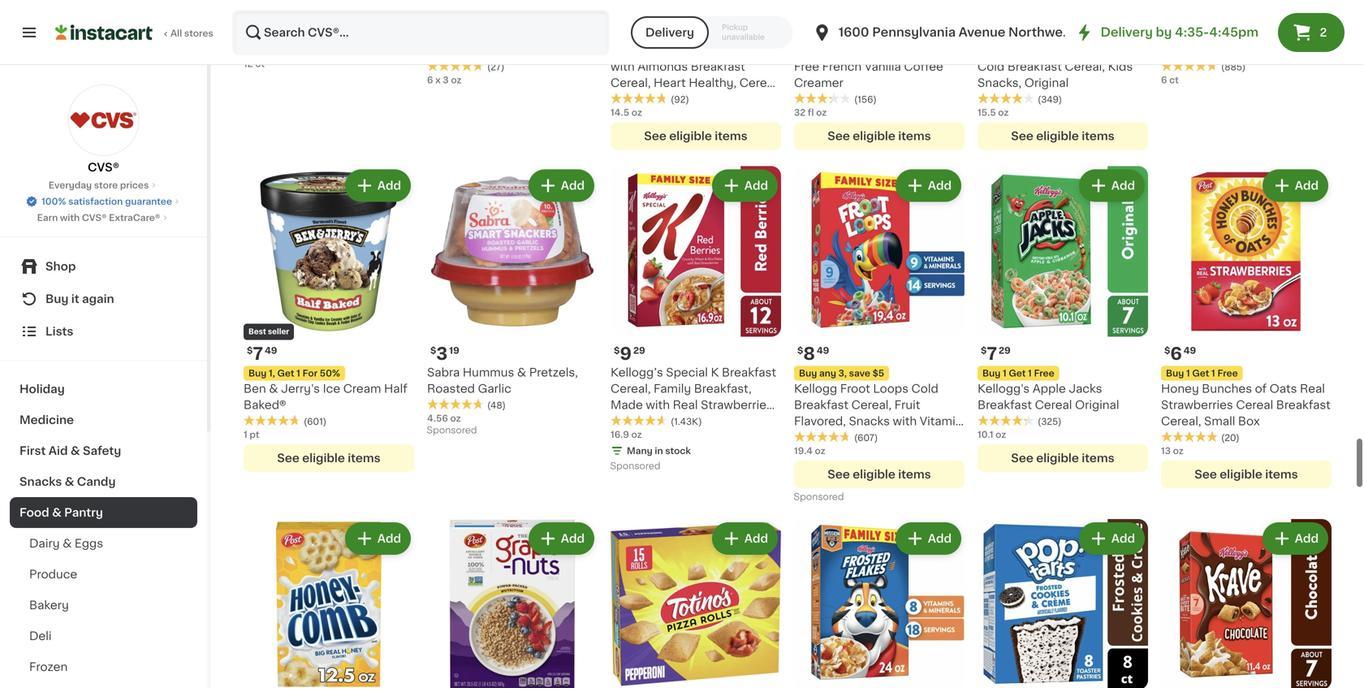 Task type: vqa. For each thing, say whether or not it's contained in the screenshot.
second Christmas from left
no



Task type: locate. For each thing, give the bounding box(es) containing it.
everyday store prices
[[49, 181, 149, 190]]

0 horizontal spatial 1,
[[269, 369, 275, 378]]

frozen
[[1283, 28, 1321, 40], [29, 661, 68, 673]]

0 horizontal spatial real
[[673, 399, 698, 410]]

original down jacks
[[1076, 399, 1120, 410]]

buy up kellogg's
[[983, 369, 1001, 378]]

candy
[[77, 476, 116, 487]]

0 vertical spatial cvs®
[[88, 162, 119, 173]]

0 horizontal spatial ct
[[255, 59, 265, 68]]

2 vertical spatial original
[[809, 432, 854, 443]]

outshine strawberry frozen fruit bars
[[1162, 28, 1321, 56]]

1 horizontal spatial oats
[[1270, 383, 1298, 394]]

first
[[19, 445, 46, 457]]

1 horizontal spatial box
[[1239, 415, 1261, 427]]

eligible down (156)
[[853, 130, 896, 142]]

with inside post honey bunches of oats with almonds breakfast cereal, heart healthy, cereal box
[[611, 61, 635, 72]]

of inside honey bunches of oats  real strawberries cereal breakfast cereal, small box
[[1256, 383, 1267, 394]]

$ 3 19
[[431, 345, 460, 362]]

oz for post honey bunches of oats with almonds breakfast cereal, heart healthy, cereal box
[[632, 108, 643, 117]]

get up international
[[828, 30, 845, 39]]

$ inside $ 8 49
[[798, 346, 804, 355]]

snacks & candy
[[19, 476, 116, 487]]

cold inside kellogg froot loops cold breakfast cereal, fruit flavored, snacks with vitamin c, original
[[912, 383, 939, 394]]

0 vertical spatial oats
[[748, 44, 776, 56]]

0 vertical spatial frozen
[[1283, 28, 1321, 40]]

$ inside $ 6 49
[[1165, 346, 1171, 355]]

1 horizontal spatial original
[[1025, 77, 1069, 88]]

see eligible items button down (349) on the top of page
[[978, 122, 1149, 150]]

see for see eligible items button under (349) on the top of page
[[1012, 130, 1034, 142]]

cold right loops
[[912, 383, 939, 394]]

0 horizontal spatial buy 1, get 1 for 50%
[[249, 369, 340, 378]]

1 horizontal spatial 1,
[[820, 30, 826, 39]]

0 horizontal spatial 50%
[[320, 369, 340, 378]]

ice
[[323, 383, 340, 394]]

rice
[[1034, 44, 1059, 56]]

1 vertical spatial buy 1, get 1 for 50%
[[249, 369, 340, 378]]

5
[[253, 7, 264, 24]]

garlic
[[478, 383, 512, 394]]

1 vertical spatial fruit
[[895, 399, 921, 410]]

0 vertical spatial buy 1, get 1 for 50%
[[799, 30, 891, 39]]

see down kellogg's apple jacks breakfast cereal original
[[1012, 452, 1034, 464]]

1 horizontal spatial frozen
[[1283, 28, 1321, 40]]

items left 13 at the bottom
[[1082, 452, 1115, 464]]

1 29 from the left
[[634, 346, 645, 355]]

& inside ben & jerry's ice cream half baked®
[[269, 383, 278, 394]]

free up honey bunches of oats  real strawberries cereal breakfast cereal, small box
[[1218, 369, 1239, 378]]

sponsored badge image down the 4.56 oz
[[427, 426, 476, 435]]

ramen down top
[[465, 44, 505, 56]]

get for delight
[[828, 30, 845, 39]]

$ left 19
[[431, 346, 437, 355]]

kellogg's
[[978, 44, 1031, 56], [611, 367, 663, 378]]

cvs® down satisfaction on the left top of the page
[[82, 213, 107, 222]]

1 7 from the left
[[253, 345, 263, 362]]

buy 1 get 1 free for 49
[[616, 30, 688, 39]]

it
[[71, 293, 79, 305]]

0 horizontal spatial frozen
[[29, 661, 68, 673]]

& left pretzels,
[[517, 367, 527, 378]]

0 vertical spatial sponsored badge image
[[427, 426, 476, 435]]

6 up strawberries
[[1171, 345, 1183, 362]]

1 vertical spatial oats
[[1270, 383, 1298, 394]]

see for see eligible items button under (607)
[[828, 469, 850, 480]]

save
[[849, 369, 871, 378]]

box
[[611, 93, 633, 105], [1239, 415, 1261, 427]]

buy left 'it'
[[45, 293, 69, 305]]

ct down outshine
[[1170, 75, 1179, 84]]

1 horizontal spatial real
[[1301, 383, 1326, 394]]

snacks
[[849, 415, 890, 427], [19, 476, 62, 487]]

6 left x
[[427, 75, 433, 84]]

0 vertical spatial bunches
[[681, 44, 731, 56]]

fruit inside outshine strawberry frozen fruit bars
[[1162, 44, 1187, 56]]

(20)
[[1222, 433, 1240, 442]]

all stores link
[[55, 10, 214, 55]]

3 for sabra
[[437, 345, 448, 362]]

box up (20)
[[1239, 415, 1261, 427]]

eggs right range
[[353, 28, 382, 40]]

with inside kellogg froot loops cold breakfast cereal, fruit flavored, snacks with vitamin c, original
[[893, 415, 917, 427]]

& up baked®
[[269, 383, 278, 394]]

items
[[715, 130, 748, 142], [899, 130, 932, 142], [1082, 130, 1115, 142], [348, 452, 381, 464], [1082, 452, 1115, 464], [899, 469, 932, 480], [1266, 469, 1299, 480]]

cereal, up made
[[611, 383, 651, 394]]

best
[[249, 328, 266, 335]]

1 down $ 6 49
[[1187, 369, 1191, 378]]

honey bunches of oats  real strawberries cereal breakfast cereal, small box
[[1162, 383, 1331, 427]]

1, for international
[[820, 30, 826, 39]]

1 down "6 49"
[[636, 30, 640, 39]]

roasted
[[427, 383, 475, 394]]

honey up almonds
[[640, 44, 678, 56]]

see for see eligible items button under (325)
[[1012, 452, 1034, 464]]

2 29 from the left
[[999, 346, 1011, 355]]

0 horizontal spatial cold
[[912, 383, 939, 394]]

bars
[[1190, 44, 1216, 56]]

1 vertical spatial bunches
[[1203, 383, 1253, 394]]

2 7 from the left
[[987, 345, 998, 362]]

$ up kellogg's
[[981, 346, 987, 355]]

product group containing kellogg's rice krispies treats cold breakfast cereal, kids snacks, original
[[978, 0, 1149, 150]]

holiday
[[19, 383, 65, 395]]

0 vertical spatial ramen
[[489, 28, 529, 40]]

items down coffee
[[899, 130, 932, 142]]

1 horizontal spatial cereal
[[1035, 399, 1073, 410]]

made
[[611, 399, 643, 410]]

1 vertical spatial ct
[[1170, 75, 1179, 84]]

eligible down (325)
[[1037, 452, 1079, 464]]

6 for 6 49
[[620, 7, 632, 24]]

of inside post honey bunches of oats with almonds breakfast cereal, heart healthy, cereal box
[[734, 44, 745, 56]]

get up kellogg's
[[1009, 369, 1026, 378]]

cold
[[978, 61, 1005, 72], [912, 383, 939, 394]]

oz up many
[[632, 430, 642, 439]]

0 horizontal spatial 29
[[634, 346, 645, 355]]

cereal, down froot
[[852, 399, 892, 410]]

1 vertical spatial real
[[673, 399, 698, 410]]

see eligible items down (325)
[[1012, 452, 1115, 464]]

49 inside $ 7 49
[[265, 346, 277, 355]]

delivery button
[[631, 16, 709, 49]]

oats
[[748, 44, 776, 56], [1270, 383, 1298, 394]]

breakfast inside kellogg's apple jacks breakfast cereal original
[[978, 399, 1033, 410]]

earn with cvs® extracare® link
[[37, 211, 170, 224]]

0 vertical spatial honey
[[640, 44, 678, 56]]

4.56 oz
[[427, 414, 461, 423]]

food & pantry
[[19, 507, 103, 518]]

oz right x
[[451, 75, 462, 84]]

buy 1, get 1 for 50%
[[799, 30, 891, 39], [249, 369, 340, 378]]

dairy
[[29, 538, 60, 549]]

get down $ 6 49
[[1193, 369, 1210, 378]]

1 up kellogg's
[[1003, 369, 1007, 378]]

earn with cvs® extracare®
[[37, 213, 160, 222]]

ben
[[244, 383, 266, 394]]

1 vertical spatial 3
[[443, 75, 449, 84]]

7 down best
[[253, 345, 263, 362]]

1 vertical spatial 1,
[[269, 369, 275, 378]]

get for honey
[[642, 30, 659, 39]]

13
[[1162, 446, 1171, 455]]

many
[[627, 446, 653, 455]]

0 vertical spatial kellogg's
[[978, 44, 1031, 56]]

3 right x
[[443, 75, 449, 84]]

50% inside product group
[[871, 30, 891, 39]]

29 inside $ 9 29
[[634, 346, 645, 355]]

0 horizontal spatial 7
[[253, 345, 263, 362]]

delivery inside button
[[646, 27, 695, 38]]

1 horizontal spatial ct
[[1170, 75, 1179, 84]]

eligible down (92)
[[670, 130, 712, 142]]

1 horizontal spatial honey
[[1162, 383, 1200, 394]]

oz right 10.1
[[996, 430, 1007, 439]]

29 inside $ 7 29
[[999, 346, 1011, 355]]

sponsored badge image for 3
[[427, 426, 476, 435]]

49 inside $ 8 49
[[817, 346, 830, 355]]

see down small
[[1195, 469, 1218, 480]]

0 vertical spatial original
[[1025, 77, 1069, 88]]

eligible for see eligible items button under (607)
[[853, 469, 896, 480]]

50% up delight
[[871, 30, 891, 39]]

0 vertical spatial cold
[[978, 61, 1005, 72]]

sponsored badge image for 9
[[611, 462, 660, 471]]

$ for $ 3 19
[[431, 346, 437, 355]]

& right aid
[[71, 445, 80, 457]]

see eligible items down (20)
[[1195, 469, 1299, 480]]

kellogg's inside the kellogg's special k breakfast cereal, family breakfast, made with real strawberries, red berries
[[611, 367, 663, 378]]

0 horizontal spatial for
[[303, 369, 318, 378]]

& for food & pantry
[[52, 507, 62, 518]]

1 horizontal spatial sponsored badge image
[[611, 462, 660, 471]]

kellogg froot loops cold breakfast cereal, fruit flavored, snacks with vitamin c, original
[[794, 383, 963, 443]]

2 horizontal spatial original
[[1076, 399, 1120, 410]]

1, up international
[[820, 30, 826, 39]]

deli
[[29, 630, 52, 642]]

49 inside "6 49"
[[633, 8, 646, 16]]

3 for nissin
[[437, 7, 448, 24]]

buy up post
[[616, 30, 634, 39]]

1 vertical spatial kellogg's
[[611, 367, 663, 378]]

(607)
[[855, 433, 878, 442]]

ct
[[255, 59, 265, 68], [1170, 75, 1179, 84]]

kellogg's down avenue
[[978, 44, 1031, 56]]

see eligible items for see eligible items button underneath (92)
[[644, 130, 748, 142]]

first aid & safety
[[19, 445, 121, 457]]

0 vertical spatial 1,
[[820, 30, 826, 39]]

box inside post honey bunches of oats with almonds breakfast cereal, heart healthy, cereal box
[[611, 93, 633, 105]]

buy up snacks,
[[983, 30, 1001, 39]]

$ inside $ 3 19
[[431, 346, 437, 355]]

6 down the delivery by 4:35-4:45pm link
[[1162, 75, 1168, 84]]

international delight sugar free french vanilla coffee creamer
[[794, 44, 947, 88]]

1 vertical spatial snacks
[[19, 476, 62, 487]]

cold inside the "kellogg's rice krispies treats cold breakfast cereal, kids snacks, original"
[[978, 61, 1005, 72]]

$ for $ 5 99
[[247, 8, 253, 16]]

free for kellogg's
[[1034, 30, 1055, 39]]

see down the heart
[[644, 130, 667, 142]]

seller
[[268, 328, 289, 335]]

1 horizontal spatial delivery
[[1101, 26, 1153, 38]]

49 up post
[[633, 8, 646, 16]]

50% up ice
[[320, 369, 340, 378]]

1 up almonds
[[661, 30, 665, 39]]

0 horizontal spatial sponsored badge image
[[427, 426, 476, 435]]

buy 1 get 1 free up kellogg's
[[983, 369, 1055, 378]]

earn
[[37, 213, 58, 222]]

instacart logo image
[[55, 23, 153, 42]]

0 vertical spatial 50%
[[871, 30, 891, 39]]

oz for kellogg's rice krispies treats cold breakfast cereal, kids snacks, original
[[999, 108, 1009, 117]]

1 horizontal spatial kellogg's
[[978, 44, 1031, 56]]

49 inside $ 6 49
[[1184, 346, 1197, 355]]

ct right 12 on the top of page
[[255, 59, 265, 68]]

1 vertical spatial 50%
[[320, 369, 340, 378]]

1 pt
[[244, 430, 260, 439]]

1 vertical spatial original
[[1076, 399, 1120, 410]]

0 horizontal spatial kellogg's
[[611, 367, 663, 378]]

outshine
[[1162, 28, 1214, 40]]

1 vertical spatial of
[[1256, 383, 1267, 394]]

everyday store prices link
[[49, 179, 159, 192]]

items for see eligible items button underneath (92)
[[715, 130, 748, 142]]

buy 1, get 1 for 50% for &
[[249, 369, 340, 378]]

0 horizontal spatial cereal
[[740, 77, 777, 88]]

0 vertical spatial snacks
[[849, 415, 890, 427]]

chicken
[[532, 28, 579, 40]]

delivery up almonds
[[646, 27, 695, 38]]

service type group
[[631, 16, 793, 49]]

0 vertical spatial ct
[[255, 59, 265, 68]]

with inside the kellogg's special k breakfast cereal, family breakfast, made with real strawberries, red berries
[[646, 399, 670, 410]]

(1.67k)
[[304, 46, 334, 55]]

nellies free range eggs
[[244, 28, 382, 40]]

oz for sabra hummus & pretzels, roasted garlic
[[450, 414, 461, 423]]

1 horizontal spatial 7
[[987, 345, 998, 362]]

see for see eligible items button underneath (92)
[[644, 130, 667, 142]]

2
[[1320, 27, 1328, 38]]

oz right the 15.5
[[999, 108, 1009, 117]]

for up jerry's
[[303, 369, 318, 378]]

1 horizontal spatial for
[[853, 30, 868, 39]]

snacks inside snacks & candy link
[[19, 476, 62, 487]]

coffee
[[904, 61, 944, 72]]

family
[[654, 383, 691, 394]]

1 up kellogg's apple jacks breakfast cereal original
[[1028, 369, 1032, 378]]

eligible down (607)
[[853, 469, 896, 480]]

0 horizontal spatial delivery
[[646, 27, 695, 38]]

fruit down loops
[[895, 399, 921, 410]]

see eligible items for see eligible items button under (325)
[[1012, 452, 1115, 464]]

original inside the "kellogg's rice krispies treats cold breakfast cereal, kids snacks, original"
[[1025, 77, 1069, 88]]

$ up strawberries
[[1165, 346, 1171, 355]]

honey up strawberries
[[1162, 383, 1200, 394]]

buy 1 get 1 free up the rice
[[983, 30, 1055, 39]]

0 vertical spatial 3
[[437, 7, 448, 24]]

0 vertical spatial real
[[1301, 383, 1326, 394]]

fruit down delivery by 4:35-4:45pm
[[1162, 44, 1187, 56]]

buy 1, get 1 for 50% for delight
[[799, 30, 891, 39]]

0 horizontal spatial box
[[611, 93, 633, 105]]

1 vertical spatial for
[[303, 369, 318, 378]]

breakfast inside the kellogg's special k breakfast cereal, family breakfast, made with real strawberries, red berries
[[722, 367, 777, 378]]

$5
[[873, 369, 885, 378]]

$ 9 29
[[614, 345, 645, 362]]

nissin
[[427, 28, 462, 40]]

1 vertical spatial cold
[[912, 383, 939, 394]]

eligible for see eligible items button under (349) on the top of page
[[1037, 130, 1079, 142]]

items for see eligible items button under (349) on the top of page
[[1082, 130, 1115, 142]]

cereal, down krispies
[[1065, 61, 1106, 72]]

ben & jerry's ice cream half baked®
[[244, 383, 408, 410]]

$ 8 49
[[798, 345, 830, 362]]

1 vertical spatial eggs
[[75, 538, 103, 549]]

$ 3 39
[[431, 7, 462, 24]]

cvs® up everyday store prices link
[[88, 162, 119, 173]]

buy for kellogg
[[799, 369, 817, 378]]

1 horizontal spatial cold
[[978, 61, 1005, 72]]

shop
[[45, 261, 76, 272]]

see eligible items down (607)
[[828, 469, 932, 480]]

fl
[[808, 108, 814, 117]]

real inside the kellogg's special k breakfast cereal, family breakfast, made with real strawberries, red berries
[[673, 399, 698, 410]]

sabra
[[427, 367, 460, 378]]

1 down $7.29 element in the top of the page
[[1028, 30, 1032, 39]]

1600 pennsylvania avenue northwest
[[839, 26, 1075, 38]]

1 horizontal spatial snacks
[[849, 415, 890, 427]]

$ inside $ 7 49
[[247, 346, 253, 355]]

$ for $ 3 39
[[431, 8, 437, 16]]

0 vertical spatial of
[[734, 44, 745, 56]]

cereal down apple at right bottom
[[1035, 399, 1073, 410]]

oz right 13 at the bottom
[[1174, 446, 1184, 455]]

items down honey bunches of oats  real strawberries cereal breakfast cereal, small box
[[1266, 469, 1299, 480]]

snacks & candy link
[[10, 466, 197, 497]]

cereal, inside kellogg froot loops cold breakfast cereal, fruit flavored, snacks with vitamin c, original
[[852, 399, 892, 410]]

buy for post
[[616, 30, 634, 39]]

1 vertical spatial cvs®
[[82, 213, 107, 222]]

buy up ben
[[249, 369, 267, 378]]

cereal, inside the kellogg's special k breakfast cereal, family breakfast, made with real strawberries, red berries
[[611, 383, 651, 394]]

kellogg's down $ 9 29
[[611, 367, 663, 378]]

(601)
[[304, 417, 327, 426]]

kellogg's inside the "kellogg's rice krispies treats cold breakfast cereal, kids snacks, original"
[[978, 44, 1031, 56]]

sponsored badge image
[[427, 426, 476, 435], [611, 462, 660, 471], [794, 492, 844, 502]]

1 horizontal spatial 50%
[[871, 30, 891, 39]]

None search field
[[232, 10, 610, 55]]

cereal inside kellogg's apple jacks breakfast cereal original
[[1035, 399, 1073, 410]]

(325)
[[1038, 417, 1062, 426]]

0 horizontal spatial snacks
[[19, 476, 62, 487]]

0 horizontal spatial bunches
[[681, 44, 731, 56]]

post honey bunches of oats with almonds breakfast cereal, heart healthy, cereal box
[[611, 44, 777, 105]]

snacks up (607)
[[849, 415, 890, 427]]

1 up strawberries
[[1212, 369, 1216, 378]]

49 for 7
[[265, 346, 277, 355]]

with up berries
[[646, 399, 670, 410]]

3 left 19
[[437, 345, 448, 362]]

1, down $ 7 49
[[269, 369, 275, 378]]

eligible
[[670, 130, 712, 142], [853, 130, 896, 142], [1037, 130, 1079, 142], [302, 452, 345, 464], [1037, 452, 1079, 464], [853, 469, 896, 480], [1220, 469, 1263, 480]]

see eligible items for see eligible items button under (349) on the top of page
[[1012, 130, 1115, 142]]

free up the rice
[[1034, 30, 1055, 39]]

get up jerry's
[[277, 369, 294, 378]]

nissin top ramen chicken flavor ramen noodle soup
[[427, 28, 582, 56]]

1 horizontal spatial bunches
[[1203, 383, 1253, 394]]

1 horizontal spatial 29
[[999, 346, 1011, 355]]

0 vertical spatial box
[[611, 93, 633, 105]]

$ inside $ 3 39
[[431, 8, 437, 16]]

1 vertical spatial sponsored badge image
[[611, 462, 660, 471]]

1 vertical spatial box
[[1239, 415, 1261, 427]]

100%
[[42, 197, 66, 206]]

original down flavored,
[[809, 432, 854, 443]]

2 vertical spatial 3
[[437, 345, 448, 362]]

buy 1 get 1 free down "6 49"
[[616, 30, 688, 39]]

1 vertical spatial honey
[[1162, 383, 1200, 394]]

0 horizontal spatial fruit
[[895, 399, 921, 410]]

frozen inside outshine strawberry frozen fruit bars
[[1283, 28, 1321, 40]]

snacks inside kellogg froot loops cold breakfast cereal, fruit flavored, snacks with vitamin c, original
[[849, 415, 890, 427]]

kids
[[1108, 61, 1133, 72]]

see down flavored,
[[828, 469, 850, 480]]

0 vertical spatial for
[[853, 30, 868, 39]]

0 horizontal spatial of
[[734, 44, 745, 56]]

$ inside $ 5 99
[[247, 8, 253, 16]]

0 vertical spatial fruit
[[1162, 44, 1187, 56]]

6 up post
[[620, 7, 632, 24]]

$ 7 29
[[981, 345, 1011, 362]]

vitamin
[[920, 415, 963, 427]]

1 horizontal spatial of
[[1256, 383, 1267, 394]]

see eligible items button down (607)
[[794, 460, 965, 488]]

french
[[823, 61, 862, 72]]

sponsored badge image down many
[[611, 462, 660, 471]]

$ inside $ 9 29
[[614, 346, 620, 355]]

$ inside $ 7 29
[[981, 346, 987, 355]]

1 horizontal spatial buy 1, get 1 for 50%
[[799, 30, 891, 39]]

39
[[449, 8, 462, 16]]

buy 1, get 1 for 50% up jerry's
[[249, 369, 340, 378]]

delivery up treats
[[1101, 26, 1153, 38]]

buy for kellogg's
[[983, 30, 1001, 39]]

bakery
[[29, 600, 69, 611]]

pantry
[[64, 507, 103, 518]]

get
[[642, 30, 659, 39], [828, 30, 845, 39], [1009, 30, 1026, 39], [277, 369, 294, 378], [1009, 369, 1026, 378], [1193, 369, 1210, 378]]

oz for honey bunches of oats  real strawberries cereal breakfast cereal, small box
[[1174, 446, 1184, 455]]

10.1 oz
[[978, 430, 1007, 439]]

0 horizontal spatial honey
[[640, 44, 678, 56]]

2 horizontal spatial sponsored badge image
[[794, 492, 844, 502]]

items for see eligible items button under (601)
[[348, 452, 381, 464]]

see eligible items button down (156)
[[794, 122, 965, 150]]

free for kellogg's
[[1034, 369, 1055, 378]]

buy 1, get 1 for 50% up international
[[799, 30, 891, 39]]

of
[[734, 44, 745, 56], [1256, 383, 1267, 394]]

original inside kellogg's apple jacks breakfast cereal original
[[1076, 399, 1120, 410]]

0 vertical spatial eggs
[[353, 28, 382, 40]]

cereal, up 14.5 oz
[[611, 77, 651, 88]]

box up 14.5
[[611, 93, 633, 105]]

1 horizontal spatial fruit
[[1162, 44, 1187, 56]]

0 horizontal spatial oats
[[748, 44, 776, 56]]

cereal, down strawberries
[[1162, 415, 1202, 427]]

bunches
[[681, 44, 731, 56], [1203, 383, 1253, 394]]

$ for $ 6 49
[[1165, 346, 1171, 355]]

delivery by 4:35-4:45pm link
[[1075, 23, 1259, 42]]

2 vertical spatial sponsored badge image
[[794, 492, 844, 502]]

0 horizontal spatial original
[[809, 432, 854, 443]]

1 left northwest
[[1003, 30, 1007, 39]]

buy up kellogg
[[799, 369, 817, 378]]

get for &
[[277, 369, 294, 378]]

product group
[[611, 0, 781, 150], [794, 0, 965, 150], [978, 0, 1149, 150], [244, 166, 414, 472], [427, 166, 598, 439], [611, 166, 781, 475], [794, 166, 965, 506], [978, 166, 1149, 472], [1162, 166, 1332, 488], [244, 519, 414, 688], [427, 519, 598, 688], [611, 519, 781, 688], [794, 519, 965, 688], [978, 519, 1149, 688], [1162, 519, 1332, 688]]

2 horizontal spatial cereal
[[1237, 399, 1274, 410]]



Task type: describe. For each thing, give the bounding box(es) containing it.
19.4
[[794, 446, 813, 455]]

& inside sabra hummus & pretzels, roasted garlic
[[517, 367, 527, 378]]

buy 1 get 1 free for 6
[[1167, 369, 1239, 378]]

aid
[[49, 445, 68, 457]]

$ for $ 9 29
[[614, 346, 620, 355]]

oz right fl
[[817, 108, 827, 117]]

product group containing 3
[[427, 166, 598, 439]]

cereal, inside the "kellogg's rice krispies treats cold breakfast cereal, kids snacks, original"
[[1065, 61, 1106, 72]]

fruit inside kellogg froot loops cold breakfast cereal, fruit flavored, snacks with vitamin c, original
[[895, 399, 921, 410]]

see eligible items button down (92)
[[611, 122, 781, 150]]

many in stock
[[627, 446, 691, 455]]

buy for honey
[[1167, 369, 1185, 378]]

buy any 3, save $5
[[799, 369, 885, 378]]

99
[[266, 8, 278, 16]]

apple
[[1033, 383, 1066, 394]]

cereal, inside post honey bunches of oats with almonds breakfast cereal, heart healthy, cereal box
[[611, 77, 651, 88]]

7 for kellogg's
[[987, 345, 998, 362]]

sugar
[[914, 44, 947, 56]]

see eligible items button down (325)
[[978, 444, 1149, 472]]

& for dairy & eggs
[[63, 538, 72, 549]]

original inside kellogg froot loops cold breakfast cereal, fruit flavored, snacks with vitamin c, original
[[809, 432, 854, 443]]

16.9 oz
[[611, 430, 642, 439]]

4:45pm
[[1210, 26, 1259, 38]]

delivery for delivery by 4:35-4:45pm
[[1101, 26, 1153, 38]]

baked®
[[244, 399, 286, 410]]

breakfast inside honey bunches of oats  real strawberries cereal breakfast cereal, small box
[[1277, 399, 1331, 410]]

get for apple
[[1009, 369, 1026, 378]]

(349)
[[1038, 95, 1063, 104]]

satisfaction
[[68, 197, 123, 206]]

real inside honey bunches of oats  real strawberries cereal breakfast cereal, small box
[[1301, 383, 1326, 394]]

6 x 3 oz
[[427, 75, 462, 84]]

loops
[[874, 383, 909, 394]]

again
[[82, 293, 114, 305]]

$5.99 element
[[1162, 5, 1332, 26]]

1 up jerry's
[[297, 369, 300, 378]]

breakfast inside post honey bunches of oats with almonds breakfast cereal, heart healthy, cereal box
[[691, 61, 746, 72]]

ct for outshine strawberry frozen fruit bars
[[1170, 75, 1179, 84]]

19
[[449, 346, 460, 355]]

delivery by 4:35-4:45pm
[[1101, 26, 1259, 38]]

6 for 6 x 3 oz
[[427, 75, 433, 84]]

produce
[[29, 569, 77, 580]]

see eligible items for see eligible items button below (20)
[[1195, 469, 1299, 480]]

honey inside honey bunches of oats  real strawberries cereal breakfast cereal, small box
[[1162, 383, 1200, 394]]

get for bunches
[[1193, 369, 1210, 378]]

breakfast inside kellogg froot loops cold breakfast cereal, fruit flavored, snacks with vitamin c, original
[[794, 399, 849, 410]]

2 button
[[1279, 13, 1345, 52]]

$ for $ 7 29
[[981, 346, 987, 355]]

1, for ben
[[269, 369, 275, 378]]

cvs® logo image
[[68, 84, 139, 156]]

eligible for see eligible items button underneath (156)
[[853, 130, 896, 142]]

x
[[436, 75, 441, 84]]

10.1
[[978, 430, 994, 439]]

$ for $ 8 49
[[798, 346, 804, 355]]

top
[[465, 28, 486, 40]]

product group containing 9
[[611, 166, 781, 475]]

see for see eligible items button under (601)
[[277, 452, 300, 464]]

(885)
[[1222, 62, 1246, 71]]

cereal inside post honey bunches of oats with almonds breakfast cereal, heart healthy, cereal box
[[740, 77, 777, 88]]

box inside honey bunches of oats  real strawberries cereal breakfast cereal, small box
[[1239, 415, 1261, 427]]

product group containing international delight sugar free french vanilla coffee creamer
[[794, 0, 965, 150]]

cream
[[343, 383, 381, 394]]

& for snacks & candy
[[65, 476, 74, 487]]

see eligible items button down (601)
[[244, 444, 414, 472]]

cereal inside honey bunches of oats  real strawberries cereal breakfast cereal, small box
[[1237, 399, 1274, 410]]

kellogg's special k breakfast cereal, family breakfast, made with real strawberries, red berries
[[611, 367, 777, 427]]

oz for kellogg froot loops cold breakfast cereal, fruit flavored, snacks with vitamin c, original
[[815, 446, 826, 455]]

1 up international
[[847, 30, 851, 39]]

buy for kellogg's
[[983, 369, 1001, 378]]

froot
[[841, 383, 871, 394]]

all
[[171, 29, 182, 38]]

eligible for see eligible items button underneath (92)
[[670, 130, 712, 142]]

post
[[611, 44, 637, 56]]

small
[[1205, 415, 1236, 427]]

breakfast inside the "kellogg's rice krispies treats cold breakfast cereal, kids snacks, original"
[[1008, 61, 1062, 72]]

(156)
[[855, 95, 877, 104]]

honey inside post honey bunches of oats with almonds breakfast cereal, heart healthy, cereal box
[[640, 44, 678, 56]]

see eligible items for see eligible items button under (601)
[[277, 452, 381, 464]]

items for see eligible items button under (325)
[[1082, 452, 1115, 464]]

kellogg's for buy 1 get 1 free
[[978, 44, 1031, 56]]

sabra hummus & pretzels, roasted garlic
[[427, 367, 578, 394]]

100% satisfaction guarantee
[[42, 197, 172, 206]]

kellogg
[[794, 383, 838, 394]]

50% for french
[[871, 30, 891, 39]]

(92)
[[671, 95, 690, 104]]

1600 pennsylvania avenue northwest button
[[813, 10, 1075, 55]]

see for see eligible items button underneath (156)
[[828, 130, 850, 142]]

holiday link
[[10, 374, 197, 405]]

flavored,
[[794, 415, 846, 427]]

eligible for see eligible items button under (325)
[[1037, 452, 1079, 464]]

bakery link
[[10, 590, 197, 621]]

free for post
[[667, 30, 688, 39]]

oz for kellogg's special k breakfast cereal, family breakfast, made with real strawberries, red berries
[[632, 430, 642, 439]]

49 for 6
[[1184, 346, 1197, 355]]

items for see eligible items button underneath (156)
[[899, 130, 932, 142]]

ct for nellies free range eggs
[[255, 59, 265, 68]]

1 vertical spatial frozen
[[29, 661, 68, 673]]

dairy & eggs
[[29, 538, 103, 549]]

almonds
[[638, 61, 688, 72]]

50% for cream
[[320, 369, 340, 378]]

range
[[313, 28, 350, 40]]

bunches inside honey bunches of oats  real strawberries cereal breakfast cereal, small box
[[1203, 383, 1253, 394]]

Search field
[[234, 11, 608, 54]]

cereal, inside honey bunches of oats  real strawberries cereal breakfast cereal, small box
[[1162, 415, 1202, 427]]

buy it again link
[[10, 283, 197, 315]]

4.56
[[427, 414, 448, 423]]

7 for ben
[[253, 345, 263, 362]]

buy for international
[[799, 30, 817, 39]]

nellies
[[244, 28, 282, 40]]

oats inside honey bunches of oats  real strawberries cereal breakfast cereal, small box
[[1270, 383, 1298, 394]]

49 for 8
[[817, 346, 830, 355]]

see eligible items for see eligible items button underneath (156)
[[828, 130, 932, 142]]

kellogg's for 9
[[611, 367, 663, 378]]

with right earn
[[60, 213, 80, 222]]

free for honey
[[1218, 369, 1239, 378]]

$ for $ 7 49
[[247, 346, 253, 355]]

kellogg's apple jacks breakfast cereal original
[[978, 383, 1120, 410]]

$ 7 49
[[247, 345, 277, 362]]

1600
[[839, 26, 870, 38]]

100% satisfaction guarantee button
[[25, 192, 182, 208]]

3,
[[839, 369, 847, 378]]

1 vertical spatial ramen
[[465, 44, 505, 56]]

see for see eligible items button below (20)
[[1195, 469, 1218, 480]]

kellogg's rice krispies treats cold breakfast cereal, kids snacks, original
[[978, 44, 1146, 88]]

best seller
[[249, 328, 289, 335]]

vanilla
[[865, 61, 902, 72]]

pennsylvania
[[873, 26, 956, 38]]

bunches inside post honey bunches of oats with almonds breakfast cereal, heart healthy, cereal box
[[681, 44, 731, 56]]

9
[[620, 345, 632, 362]]

northwest
[[1009, 26, 1075, 38]]

1 horizontal spatial eggs
[[353, 28, 382, 40]]

get for rice
[[1009, 30, 1026, 39]]

for for &
[[303, 369, 318, 378]]

delivery for delivery
[[646, 27, 695, 38]]

1 left the pt
[[244, 430, 248, 439]]

oats inside post honey bunches of oats with almonds breakfast cereal, heart healthy, cereal box
[[748, 44, 776, 56]]

& for ben & jerry's ice cream half baked®
[[269, 383, 278, 394]]

eligible for see eligible items button under (601)
[[302, 452, 345, 464]]

for for delight
[[853, 30, 868, 39]]

0 horizontal spatial eggs
[[75, 538, 103, 549]]

see eligible items button down (20)
[[1162, 460, 1332, 488]]

buy for ben
[[249, 369, 267, 378]]

strawberries,
[[701, 399, 776, 410]]

free inside international delight sugar free french vanilla coffee creamer
[[794, 61, 820, 72]]

lists
[[45, 326, 73, 337]]

(48)
[[487, 401, 506, 410]]

6 ct
[[1162, 75, 1179, 84]]

items for see eligible items button under (607)
[[899, 469, 932, 480]]

32
[[794, 108, 806, 117]]

6 49
[[620, 7, 646, 24]]

(27)
[[487, 62, 505, 71]]

15.5 oz
[[978, 108, 1009, 117]]

medicine link
[[10, 405, 197, 435]]

12 ct
[[244, 59, 265, 68]]

items for see eligible items button below (20)
[[1266, 469, 1299, 480]]

buy 1 get 1 free for 7
[[983, 369, 1055, 378]]

29 for 9
[[634, 346, 645, 355]]

free up (1.67k)
[[285, 28, 310, 40]]

international
[[794, 44, 866, 56]]

food
[[19, 507, 49, 518]]

soup
[[552, 44, 582, 56]]

stores
[[184, 29, 213, 38]]

medicine
[[19, 414, 74, 426]]

eligible for see eligible items button below (20)
[[1220, 469, 1263, 480]]

frozen link
[[10, 652, 197, 682]]

oz for kellogg's apple jacks breakfast cereal original
[[996, 430, 1007, 439]]

$7.29 element
[[978, 5, 1149, 26]]

6 for 6 ct
[[1162, 75, 1168, 84]]

product group containing 8
[[794, 166, 965, 506]]

29 for 7
[[999, 346, 1011, 355]]

by
[[1156, 26, 1173, 38]]

see eligible items for see eligible items button under (607)
[[828, 469, 932, 480]]

kellogg's
[[978, 383, 1030, 394]]



